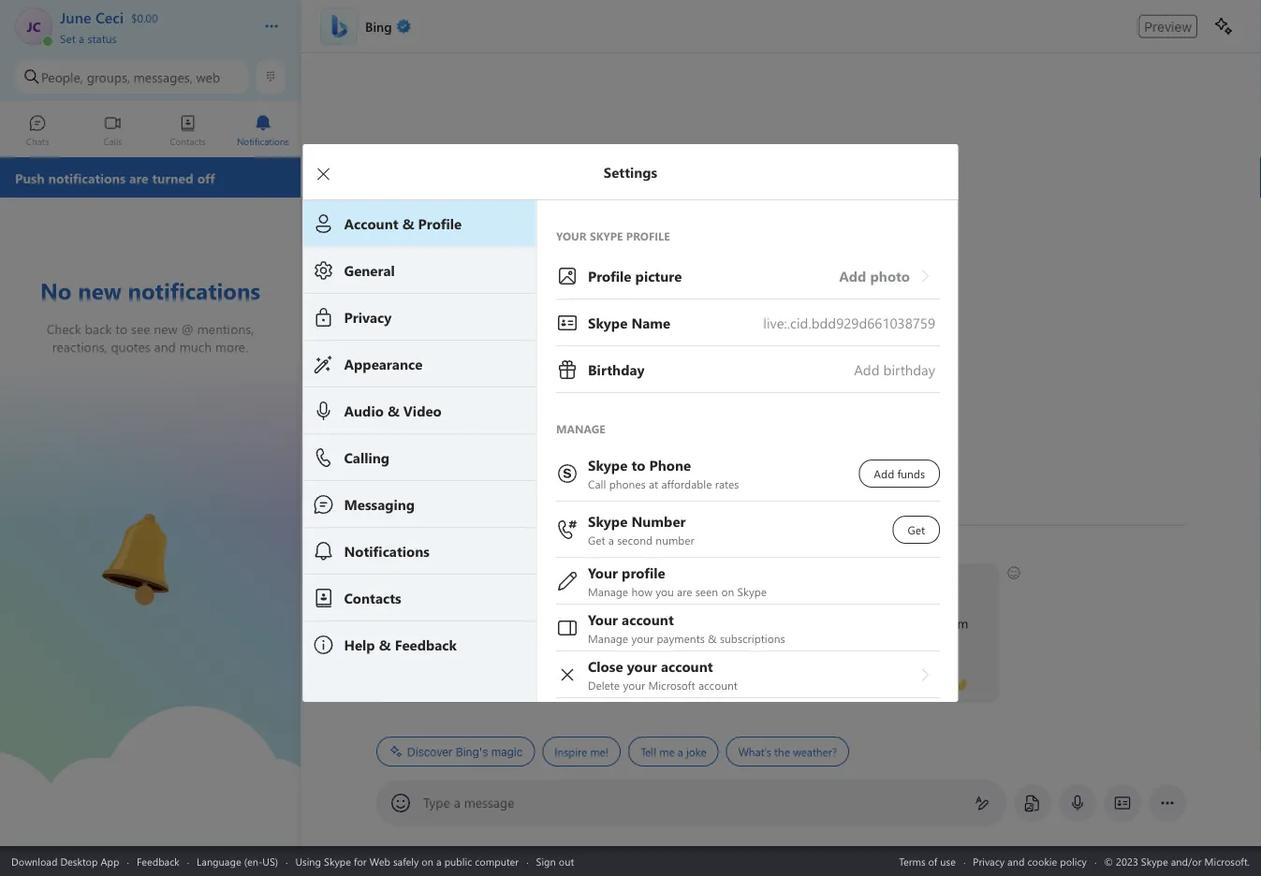 Task type: vqa. For each thing, say whether or not it's contained in the screenshot.
MAGIC
yes



Task type: describe. For each thing, give the bounding box(es) containing it.
learning.
[[547, 615, 595, 632]]

app
[[101, 854, 119, 868]]

weather?
[[793, 744, 837, 759]]

type
[[423, 794, 450, 811]]

set a status button
[[60, 26, 245, 45]]

am
[[428, 547, 445, 562]]

tell
[[641, 744, 656, 759]]

cookie
[[1027, 854, 1057, 868]]

public
[[444, 854, 472, 868]]

bing, 8:21 am
[[376, 547, 445, 562]]

web
[[369, 854, 390, 868]]

concern.
[[896, 676, 943, 694]]

privacy and cookie policy link
[[973, 854, 1087, 868]]

feedback link
[[137, 854, 179, 868]]

help
[[541, 573, 566, 591]]

an
[[407, 615, 421, 632]]

weird.
[[792, 615, 826, 632]]

us)
[[262, 854, 278, 868]]

(en-
[[244, 854, 262, 868]]

newtopic . and if you want to give me feedback, just report a concern.
[[553, 676, 946, 694]]

privacy and cookie policy
[[973, 854, 1087, 868]]

a inside set a status button
[[79, 30, 84, 45]]

language (en-us) link
[[197, 854, 278, 868]]

download desktop app
[[11, 854, 119, 868]]

(openhands)
[[948, 675, 1019, 692]]

feedback,
[[767, 676, 821, 694]]

0 vertical spatial me
[[746, 676, 763, 694]]

status
[[87, 30, 117, 45]]

for
[[354, 854, 367, 868]]

report
[[847, 676, 882, 694]]

a right report
[[886, 676, 892, 694]]

2 want from the left
[[673, 676, 701, 694]]

type
[[525, 676, 550, 694]]

inspire me!
[[555, 744, 609, 759]]

.
[[606, 676, 609, 694]]

people,
[[41, 68, 83, 85]]

still
[[525, 615, 544, 632]]

give
[[719, 676, 742, 694]]

me inside button
[[659, 744, 675, 759]]

might
[[671, 615, 704, 632]]

sign
[[536, 854, 556, 868]]

language
[[197, 854, 241, 868]]

sign out link
[[536, 854, 574, 868]]

at
[[913, 615, 924, 632]]

to down preview,
[[446, 635, 458, 653]]

today?
[[593, 573, 630, 591]]

using skype for web safely on a public computer link
[[295, 854, 519, 868]]

mad
[[884, 615, 910, 632]]

using skype for web safely on a public computer
[[295, 854, 519, 868]]

what's the weather?
[[738, 744, 837, 759]]

preview
[[1144, 18, 1192, 34]]

2 horizontal spatial you
[[649, 676, 670, 694]]

terms of use link
[[899, 854, 956, 868]]

discover bing's magic
[[407, 745, 523, 758]]

is
[[437, 573, 446, 591]]

i inside i'm an ai preview, so i'm still learning. sometimes i might say something weird. don't get mad at me, i'm just trying to get better! if you want to start over, type
[[665, 615, 668, 632]]

what's the weather? button
[[726, 737, 849, 767]]

inspire
[[555, 744, 587, 759]]

Type a message text field
[[424, 794, 960, 813]]

people, groups, messages, web button
[[15, 60, 248, 94]]

better!
[[483, 635, 520, 653]]

1 horizontal spatial just
[[824, 676, 844, 694]]

you inside i'm an ai preview, so i'm still learning. sometimes i might say something weird. don't get mad at me, i'm just trying to get better! if you want to start over, type
[[397, 676, 418, 694]]

language (en-us)
[[197, 854, 278, 868]]

so
[[488, 615, 501, 632]]

feedback
[[137, 854, 179, 868]]

tell me a joke
[[641, 744, 707, 759]]

to left start
[[452, 676, 464, 694]]

hey,
[[387, 573, 411, 591]]

live:.cid.bdd929d661038759 button
[[556, 300, 940, 346]]

sometimes
[[599, 615, 661, 632]]

preview,
[[439, 615, 485, 632]]

to left give
[[704, 676, 716, 694]]

!
[[475, 573, 479, 591]]

download desktop app link
[[11, 854, 119, 868]]

and
[[1007, 854, 1025, 868]]

set a status
[[60, 30, 117, 45]]

2 i'm from the left
[[505, 615, 522, 632]]



Task type: locate. For each thing, give the bounding box(es) containing it.
just left report
[[824, 676, 844, 694]]

i'm an ai preview, so i'm still learning. sometimes i might say something weird. don't get mad at me, i'm just trying to get better! if you want to start over, type
[[387, 615, 972, 694]]

joke
[[686, 744, 707, 759]]

i
[[534, 573, 538, 591], [665, 615, 668, 632]]

i left might
[[665, 615, 668, 632]]

me right tell
[[659, 744, 675, 759]]

1 vertical spatial i
[[665, 615, 668, 632]]

messages,
[[134, 68, 193, 85]]

1 vertical spatial get
[[461, 635, 480, 653]]

1 horizontal spatial get
[[863, 615, 881, 632]]

0 horizontal spatial get
[[461, 635, 480, 653]]

trying
[[410, 635, 443, 653]]

computer
[[475, 854, 519, 868]]

1 want from the left
[[421, 676, 449, 694]]

1 vertical spatial me
[[659, 744, 675, 759]]

you
[[569, 573, 590, 591], [397, 676, 418, 694], [649, 676, 670, 694]]

3 i'm from the left
[[951, 615, 968, 632]]

groups,
[[87, 68, 130, 85]]

skype
[[324, 854, 351, 868]]

a right set
[[79, 30, 84, 45]]

if
[[387, 676, 394, 694]]

0 horizontal spatial just
[[387, 635, 407, 653]]

a right on
[[436, 854, 442, 868]]

bing's
[[456, 745, 488, 758]]

this
[[414, 573, 434, 591]]

use
[[940, 854, 956, 868]]

live:.cid.bdd929d661038759
[[763, 314, 935, 332]]

2 horizontal spatial i'm
[[951, 615, 968, 632]]

hey, this is bing ! how can i help you today?
[[387, 573, 634, 591]]

start
[[467, 676, 492, 694]]

over,
[[496, 676, 522, 694]]

account & profile dialog
[[303, 144, 986, 745]]

type a message
[[423, 794, 515, 811]]

0 horizontal spatial you
[[397, 676, 418, 694]]

don't
[[829, 615, 859, 632]]

tell me a joke button
[[628, 737, 719, 767]]

ai
[[424, 615, 436, 632]]

web
[[196, 68, 220, 85]]

1 vertical spatial just
[[824, 676, 844, 694]]

a left joke
[[678, 744, 683, 759]]

and
[[612, 676, 635, 694]]

get left mad
[[863, 615, 881, 632]]

using
[[295, 854, 321, 868]]

a inside the tell me a joke button
[[678, 744, 683, 759]]

1 horizontal spatial i'm
[[505, 615, 522, 632]]

1 horizontal spatial i
[[665, 615, 668, 632]]

how
[[482, 573, 508, 591]]

want inside i'm an ai preview, so i'm still learning. sometimes i might say something weird. don't get mad at me, i'm just trying to get better! if you want to start over, type
[[421, 676, 449, 694]]

can
[[511, 573, 531, 591]]

me!
[[590, 744, 609, 759]]

just left trying
[[387, 635, 407, 653]]

newtopic
[[553, 676, 606, 694]]

tab list
[[0, 106, 301, 157]]

i'm left an
[[387, 615, 404, 632]]

privacy
[[973, 854, 1005, 868]]

say
[[708, 615, 726, 632]]

1 horizontal spatial want
[[673, 676, 701, 694]]

to
[[446, 635, 458, 653], [452, 676, 464, 694], [704, 676, 716, 694]]

message
[[464, 794, 515, 811]]

bing,
[[376, 547, 401, 562]]

a right type
[[454, 794, 460, 811]]

terms
[[899, 854, 926, 868]]

the
[[774, 744, 790, 759]]

1 horizontal spatial you
[[569, 573, 590, 591]]

bing
[[449, 573, 475, 591]]

on
[[422, 854, 434, 868]]

1 i'm from the left
[[387, 615, 404, 632]]

8:21
[[404, 547, 425, 562]]

me right give
[[746, 676, 763, 694]]

0 horizontal spatial want
[[421, 676, 449, 694]]

safely
[[393, 854, 419, 868]]

policy
[[1060, 854, 1087, 868]]

want
[[421, 676, 449, 694], [673, 676, 701, 694]]

i right 'can' at the left of the page
[[534, 573, 538, 591]]

get
[[863, 615, 881, 632], [461, 635, 480, 653]]

get down preview,
[[461, 635, 480, 653]]

set
[[60, 30, 76, 45]]

magic
[[491, 745, 523, 758]]

me
[[746, 676, 763, 694], [659, 744, 675, 759]]

something
[[729, 615, 789, 632]]

0 horizontal spatial i'm
[[387, 615, 404, 632]]

me,
[[927, 615, 948, 632]]

inspire me! button
[[542, 737, 621, 767]]

(smileeyes)
[[635, 572, 697, 589]]

0 vertical spatial i
[[534, 573, 538, 591]]

desktop
[[60, 854, 98, 868]]

download
[[11, 854, 57, 868]]

i'm right me,
[[951, 615, 968, 632]]

0 horizontal spatial me
[[659, 744, 675, 759]]

want down trying
[[421, 676, 449, 694]]

1 horizontal spatial me
[[746, 676, 763, 694]]

what's
[[738, 744, 771, 759]]

discover
[[407, 745, 453, 758]]

if
[[639, 676, 646, 694]]

i'm right so
[[505, 615, 522, 632]]

today heading
[[376, 504, 1186, 537]]

bell
[[94, 507, 118, 527]]

0 vertical spatial just
[[387, 635, 407, 653]]

just inside i'm an ai preview, so i'm still learning. sometimes i might say something weird. don't get mad at me, i'm just trying to get better! if you want to start over, type
[[387, 635, 407, 653]]

want left give
[[673, 676, 701, 694]]

0 horizontal spatial i
[[534, 573, 538, 591]]

i'm
[[387, 615, 404, 632], [505, 615, 522, 632], [951, 615, 968, 632]]

0 vertical spatial get
[[863, 615, 881, 632]]

people, groups, messages, web
[[41, 68, 220, 85]]



